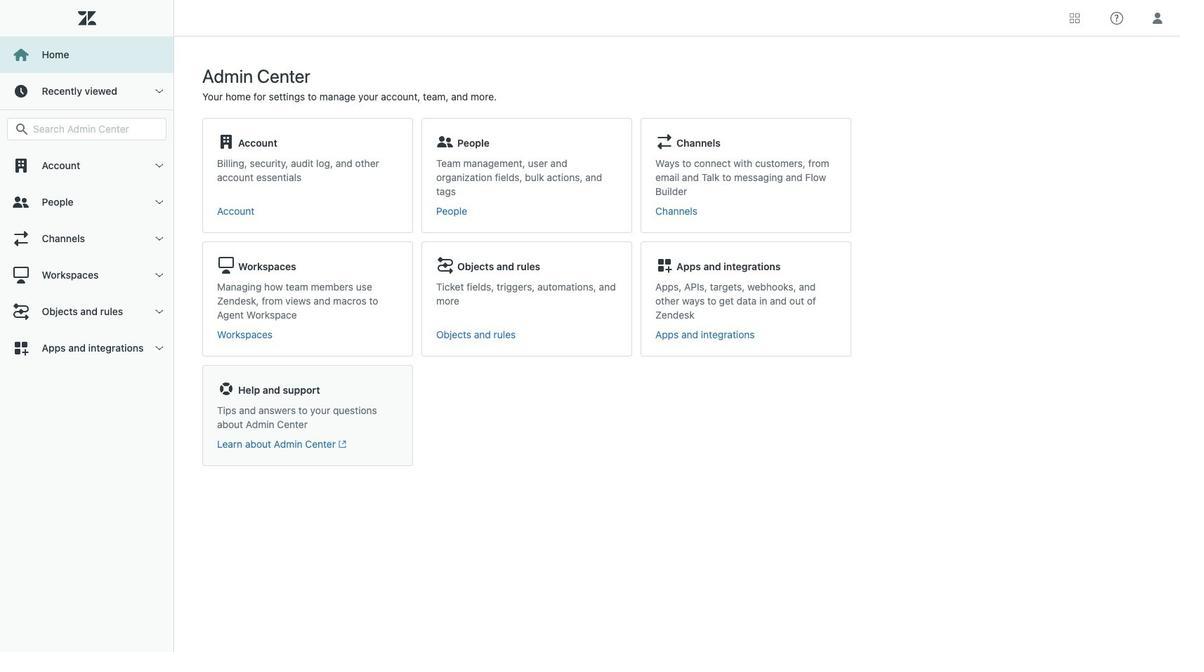 Task type: describe. For each thing, give the bounding box(es) containing it.
help image
[[1111, 12, 1124, 24]]

zendesk products image
[[1070, 13, 1080, 23]]

primary element
[[0, 0, 174, 653]]

Search Admin Center field
[[33, 123, 157, 136]]



Task type: vqa. For each thing, say whether or not it's contained in the screenshot.
"primary" element
yes



Task type: locate. For each thing, give the bounding box(es) containing it.
tree inside primary element
[[0, 148, 174, 367]]

tree
[[0, 148, 174, 367]]

user menu image
[[1149, 9, 1167, 27]]

none search field inside primary element
[[0, 118, 174, 141]]

None search field
[[0, 118, 174, 141]]



